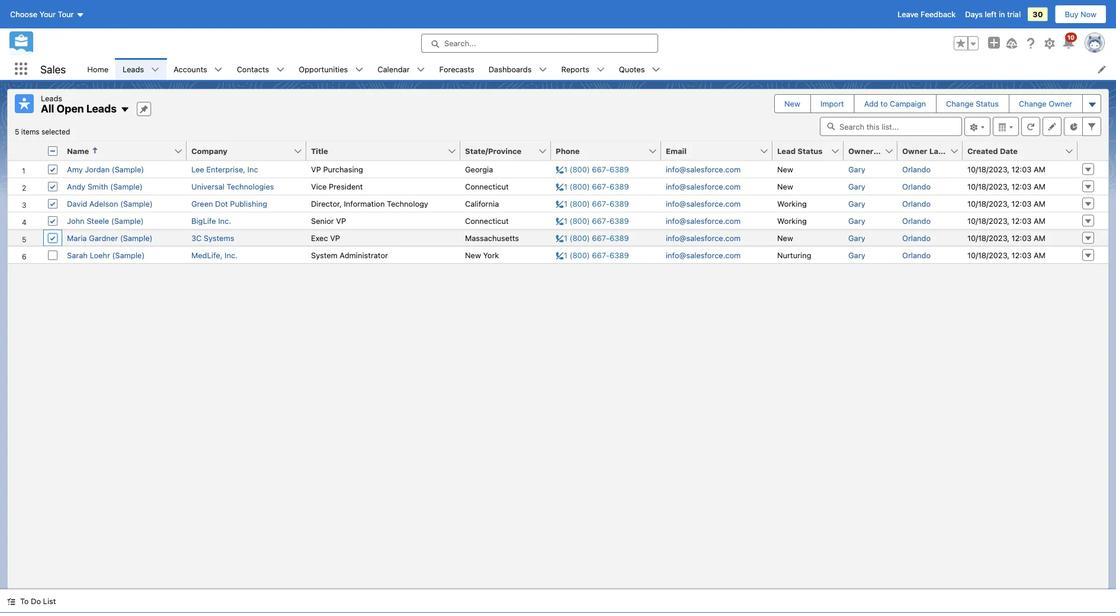 Task type: locate. For each thing, give the bounding box(es) containing it.
cell
[[43, 141, 62, 161]]

2 name from the left
[[948, 146, 970, 155]]

buy now
[[1065, 10, 1097, 19]]

2 working from the top
[[777, 216, 807, 225]]

gary link for vp purchasing
[[848, 165, 865, 174]]

list
[[43, 597, 56, 606]]

click to dial disabled image for system administrator
[[556, 251, 629, 260]]

text default image inside leads list item
[[151, 65, 159, 74]]

name inside button
[[948, 146, 970, 155]]

senior vp
[[311, 216, 346, 225]]

info@salesforce.com link for system administrator
[[666, 251, 741, 260]]

4 10/18/2023, 12:03 am from the top
[[968, 216, 1046, 225]]

dashboards
[[489, 65, 532, 73]]

1 change from the left
[[946, 99, 974, 108]]

0 vertical spatial owner
[[1049, 99, 1072, 108]]

1 gary from the top
[[848, 165, 865, 174]]

info@salesforce.com link
[[666, 165, 741, 174], [666, 182, 741, 191], [666, 199, 741, 208], [666, 216, 741, 225], [666, 233, 741, 242], [666, 251, 741, 260]]

(sample) for david adelson (sample)
[[120, 199, 153, 208]]

6 orlando from the top
[[902, 251, 931, 260]]

0 horizontal spatial status
[[798, 146, 823, 155]]

5 orlando from the top
[[902, 233, 931, 242]]

connecticut for senior vp
[[465, 216, 509, 225]]

12:03 for senior vp
[[1012, 216, 1032, 225]]

3c systems
[[191, 233, 234, 242]]

forecasts
[[439, 65, 474, 73]]

status up created
[[976, 99, 999, 108]]

inc. down systems
[[225, 251, 238, 260]]

2 gary from the top
[[848, 182, 865, 191]]

2 orlando link from the top
[[902, 182, 931, 191]]

3 gary from the top
[[848, 199, 865, 208]]

change inside change owner button
[[1019, 99, 1047, 108]]

1 10/18/2023, from the top
[[968, 165, 1010, 174]]

leads link
[[116, 58, 151, 80]]

state/province button
[[460, 141, 538, 160]]

orlando link
[[902, 165, 931, 174], [902, 182, 931, 191], [902, 199, 931, 208], [902, 216, 931, 225], [902, 233, 931, 242], [902, 251, 931, 260]]

lee enterprise, inc
[[191, 165, 258, 174]]

4 gary from the top
[[848, 216, 865, 225]]

2 am from the top
[[1034, 182, 1046, 191]]

click to dial disabled image for senior vp
[[556, 216, 629, 225]]

1 am from the top
[[1034, 165, 1046, 174]]

reports list item
[[554, 58, 612, 80]]

orlando link for vice president
[[902, 182, 931, 191]]

calendar list item
[[370, 58, 432, 80]]

(sample) for sarah loehr (sample)
[[112, 251, 145, 260]]

info@salesforce.com for director, information technology
[[666, 199, 741, 208]]

system
[[311, 251, 338, 260]]

4 12:03 from the top
[[1012, 216, 1032, 225]]

5 orlando link from the top
[[902, 233, 931, 242]]

systems
[[204, 233, 234, 242]]

david adelson (sample) link
[[67, 199, 153, 208]]

4 info@salesforce.com link from the top
[[666, 216, 741, 225]]

1 orlando link from the top
[[902, 165, 931, 174]]

green
[[191, 199, 213, 208]]

lead status element
[[773, 141, 851, 161]]

list containing home
[[80, 58, 1116, 80]]

leads right open
[[86, 102, 117, 115]]

title element
[[306, 141, 467, 161]]

leads right leads icon
[[41, 94, 62, 102]]

(sample) down name "element"
[[112, 165, 144, 174]]

10/18/2023, for vice president
[[968, 182, 1010, 191]]

(sample) right adelson
[[120, 199, 153, 208]]

text default image right accounts
[[214, 65, 223, 74]]

text default image left calendar link
[[355, 65, 363, 74]]

4 click to dial disabled image from the top
[[556, 216, 629, 225]]

6 gary from the top
[[848, 251, 865, 260]]

connecticut down california
[[465, 216, 509, 225]]

text default image right the contacts at top left
[[276, 65, 285, 74]]

10/18/2023, 12:03 am for senior vp
[[968, 216, 1046, 225]]

2 change from the left
[[1019, 99, 1047, 108]]

12:03
[[1012, 165, 1032, 174], [1012, 182, 1032, 191], [1012, 199, 1032, 208], [1012, 216, 1032, 225], [1012, 233, 1032, 242], [1012, 251, 1032, 260]]

12:03 for system administrator
[[1012, 251, 1032, 260]]

inc. down dot
[[218, 216, 231, 225]]

accounts list item
[[167, 58, 230, 80]]

(sample) down david adelson (sample) link
[[111, 216, 144, 225]]

0 horizontal spatial owner
[[902, 146, 928, 155]]

text default image inside to do list button
[[7, 598, 15, 606]]

1 vertical spatial connecticut
[[465, 216, 509, 225]]

2 horizontal spatial leads
[[123, 65, 144, 73]]

am for director, information technology
[[1034, 199, 1046, 208]]

text default image for leads
[[151, 65, 159, 74]]

title button
[[306, 141, 447, 160]]

green dot publishing link
[[191, 199, 267, 208]]

1 orlando from the top
[[902, 165, 931, 174]]

all open leads grid
[[8, 141, 1109, 264]]

6 info@salesforce.com from the top
[[666, 251, 741, 260]]

vp up 'vice'
[[311, 165, 321, 174]]

1 info@salesforce.com from the top
[[666, 165, 741, 174]]

change status button
[[937, 95, 1008, 113]]

inc. for biglife inc.
[[218, 216, 231, 225]]

10/18/2023, 12:03 am for vp purchasing
[[968, 165, 1046, 174]]

status inside the "change status" button
[[976, 99, 999, 108]]

opportunities link
[[292, 58, 355, 80]]

(sample) down maria gardner (sample) link on the top left of the page
[[112, 251, 145, 260]]

10/18/2023, 12:03 am for director, information technology
[[968, 199, 1046, 208]]

30
[[1033, 10, 1043, 19]]

1 vertical spatial owner
[[902, 146, 928, 155]]

3 click to dial disabled image from the top
[[556, 199, 629, 208]]

10 button
[[1062, 33, 1077, 50]]

6 10/18/2023, from the top
[[968, 251, 1010, 260]]

to
[[20, 597, 29, 606]]

2 12:03 from the top
[[1012, 182, 1032, 191]]

vp right senior on the top of the page
[[336, 216, 346, 225]]

2 10/18/2023, from the top
[[968, 182, 1010, 191]]

3 10/18/2023, from the top
[[968, 199, 1010, 208]]

owner first name element
[[844, 141, 905, 161]]

3 info@salesforce.com link from the top
[[666, 199, 741, 208]]

group
[[954, 36, 979, 50]]

(sample) for maria gardner (sample)
[[120, 233, 153, 242]]

california
[[465, 199, 499, 208]]

contacts list item
[[230, 58, 292, 80]]

1 horizontal spatial change
[[1019, 99, 1047, 108]]

text default image left to in the bottom left of the page
[[7, 598, 15, 606]]

status right lead
[[798, 146, 823, 155]]

4 10/18/2023, from the top
[[968, 216, 1010, 225]]

created date
[[968, 146, 1018, 155]]

green dot publishing
[[191, 199, 267, 208]]

4 orlando from the top
[[902, 216, 931, 225]]

lead status
[[777, 146, 823, 155]]

10/18/2023, 12:03 am for vice president
[[968, 182, 1046, 191]]

6 gary link from the top
[[848, 251, 865, 260]]

vp right exec
[[330, 233, 340, 242]]

item number element
[[8, 141, 43, 161]]

2 connecticut from the top
[[465, 216, 509, 225]]

smith
[[87, 182, 108, 191]]

days left in trial
[[965, 10, 1021, 19]]

status inside lead status button
[[798, 146, 823, 155]]

info@salesforce.com link for senior vp
[[666, 216, 741, 225]]

leads right the 'home'
[[123, 65, 144, 73]]

text default image right reports
[[596, 65, 605, 74]]

status for change status
[[976, 99, 999, 108]]

lead status button
[[773, 141, 831, 160]]

6 click to dial disabled image from the top
[[556, 251, 629, 260]]

0 horizontal spatial name
[[67, 146, 89, 155]]

2 orlando from the top
[[902, 182, 931, 191]]

text default image inside quotes list item
[[652, 65, 660, 74]]

3 am from the top
[[1034, 199, 1046, 208]]

0 vertical spatial status
[[976, 99, 999, 108]]

1 horizontal spatial leads
[[86, 102, 117, 115]]

4 info@salesforce.com from the top
[[666, 216, 741, 225]]

4 am from the top
[[1034, 216, 1046, 225]]

phone button
[[551, 141, 648, 160]]

choose
[[10, 10, 37, 19]]

reports link
[[554, 58, 596, 80]]

text default image right calendar in the left top of the page
[[417, 65, 425, 74]]

0 horizontal spatial leads
[[41, 94, 62, 102]]

1 click to dial disabled image from the top
[[556, 165, 629, 174]]

buy now button
[[1055, 5, 1107, 24]]

12:03 for vice president
[[1012, 182, 1032, 191]]

text default image for contacts
[[276, 65, 285, 74]]

inc.
[[218, 216, 231, 225], [225, 251, 238, 260]]

am for senior vp
[[1034, 216, 1046, 225]]

2 10/18/2023, 12:03 am from the top
[[968, 182, 1046, 191]]

text default image for reports
[[596, 65, 605, 74]]

sarah loehr (sample)
[[67, 251, 145, 260]]

4 gary link from the top
[[848, 216, 865, 225]]

6 am from the top
[[1034, 251, 1046, 260]]

text default image
[[151, 65, 159, 74], [355, 65, 363, 74], [539, 65, 547, 74], [596, 65, 605, 74], [120, 105, 130, 114]]

3 info@salesforce.com from the top
[[666, 199, 741, 208]]

biglife inc.
[[191, 216, 231, 225]]

cell inside all open leads grid
[[43, 141, 62, 161]]

5 10/18/2023, from the top
[[968, 233, 1010, 242]]

5 am from the top
[[1034, 233, 1046, 242]]

info@salesforce.com link for vice president
[[666, 182, 741, 191]]

john steele (sample)
[[67, 216, 144, 225]]

senior
[[311, 216, 334, 225]]

1 10/18/2023, 12:03 am from the top
[[968, 165, 1046, 174]]

text default image
[[214, 65, 223, 74], [276, 65, 285, 74], [417, 65, 425, 74], [652, 65, 660, 74], [7, 598, 15, 606]]

6 info@salesforce.com link from the top
[[666, 251, 741, 260]]

1 connecticut from the top
[[465, 182, 509, 191]]

2 info@salesforce.com from the top
[[666, 182, 741, 191]]

change owner
[[1019, 99, 1072, 108]]

date
[[1000, 146, 1018, 155]]

search...
[[444, 39, 476, 48]]

0 vertical spatial vp
[[311, 165, 321, 174]]

text default image up name "element"
[[120, 105, 130, 114]]

1 vertical spatial vp
[[336, 216, 346, 225]]

text default image inside dashboards list item
[[539, 65, 547, 74]]

new
[[784, 99, 800, 108], [777, 165, 793, 174], [777, 182, 793, 191], [777, 233, 793, 242], [465, 251, 481, 260]]

6 12:03 from the top
[[1012, 251, 1032, 260]]

0 vertical spatial inc.
[[218, 216, 231, 225]]

4 orlando link from the top
[[902, 216, 931, 225]]

text default image inside calendar list item
[[417, 65, 425, 74]]

info@salesforce.com link for vp purchasing
[[666, 165, 741, 174]]

orlando for system administrator
[[902, 251, 931, 260]]

2 info@salesforce.com link from the top
[[666, 182, 741, 191]]

lead
[[777, 146, 796, 155]]

owner last name
[[902, 146, 970, 155]]

enterprise,
[[206, 165, 245, 174]]

state/province element
[[460, 141, 558, 161]]

owner last name element
[[898, 141, 970, 161]]

administrator
[[340, 251, 388, 260]]

owner last name button
[[898, 141, 970, 160]]

(sample) up the david adelson (sample)
[[110, 182, 143, 191]]

change inside the "change status" button
[[946, 99, 974, 108]]

None search field
[[820, 117, 962, 136]]

2 gary link from the top
[[848, 182, 865, 191]]

click to dial disabled image
[[556, 165, 629, 174], [556, 182, 629, 191], [556, 199, 629, 208], [556, 216, 629, 225], [556, 233, 629, 242], [556, 251, 629, 260]]

6 orlando link from the top
[[902, 251, 931, 260]]

text default image inside opportunities list item
[[355, 65, 363, 74]]

now
[[1081, 10, 1097, 19]]

2 vertical spatial vp
[[330, 233, 340, 242]]

text default image left accounts
[[151, 65, 159, 74]]

text default image right quotes in the right of the page
[[652, 65, 660, 74]]

lee enterprise, inc link
[[191, 165, 258, 174]]

working for california
[[777, 199, 807, 208]]

10/18/2023, 12:03 am
[[968, 165, 1046, 174], [968, 182, 1046, 191], [968, 199, 1046, 208], [968, 216, 1046, 225], [968, 233, 1046, 242], [968, 251, 1046, 260]]

state/province
[[465, 146, 522, 155]]

vice
[[311, 182, 327, 191]]

2 click to dial disabled image from the top
[[556, 182, 629, 191]]

gary for exec vp
[[848, 233, 865, 242]]

1 working from the top
[[777, 199, 807, 208]]

to
[[881, 99, 888, 108]]

5
[[15, 128, 19, 136]]

5 10/18/2023, 12:03 am from the top
[[968, 233, 1046, 242]]

10/18/2023, for director, information technology
[[968, 199, 1010, 208]]

maria
[[67, 233, 87, 242]]

5 gary from the top
[[848, 233, 865, 242]]

maria gardner (sample)
[[67, 233, 153, 242]]

name right last
[[948, 146, 970, 155]]

gary link for system administrator
[[848, 251, 865, 260]]

3 orlando link from the top
[[902, 199, 931, 208]]

5 gary link from the top
[[848, 233, 865, 242]]

publishing
[[230, 199, 267, 208]]

(sample) right "gardner"
[[120, 233, 153, 242]]

orlando for vice president
[[902, 182, 931, 191]]

0 vertical spatial working
[[777, 199, 807, 208]]

list
[[80, 58, 1116, 80]]

selected
[[41, 128, 70, 136]]

leads image
[[15, 94, 34, 113]]

0 vertical spatial connecticut
[[465, 182, 509, 191]]

technology
[[387, 199, 428, 208]]

3 10/18/2023, 12:03 am from the top
[[968, 199, 1046, 208]]

12:03 for exec vp
[[1012, 233, 1032, 242]]

add
[[864, 99, 879, 108]]

name up "amy"
[[67, 146, 89, 155]]

calendar
[[378, 65, 410, 73]]

orlando link for system administrator
[[902, 251, 931, 260]]

3 gary link from the top
[[848, 199, 865, 208]]

1 horizontal spatial name
[[948, 146, 970, 155]]

biglife
[[191, 216, 216, 225]]

all
[[41, 102, 54, 115]]

1 vertical spatial working
[[777, 216, 807, 225]]

3 12:03 from the top
[[1012, 199, 1032, 208]]

0 horizontal spatial change
[[946, 99, 974, 108]]

info@salesforce.com for senior vp
[[666, 216, 741, 225]]

days
[[965, 10, 983, 19]]

change right campaign
[[946, 99, 974, 108]]

orlando link for director, information technology
[[902, 199, 931, 208]]

1 info@salesforce.com link from the top
[[666, 165, 741, 174]]

1 gary link from the top
[[848, 165, 865, 174]]

text default image inside 'contacts' list item
[[276, 65, 285, 74]]

change up created date element
[[1019, 99, 1047, 108]]

working
[[777, 199, 807, 208], [777, 216, 807, 225]]

info@salesforce.com
[[666, 165, 741, 174], [666, 182, 741, 191], [666, 199, 741, 208], [666, 216, 741, 225], [666, 233, 741, 242], [666, 251, 741, 260]]

1 12:03 from the top
[[1012, 165, 1032, 174]]

gary for system administrator
[[848, 251, 865, 260]]

action element
[[1078, 141, 1109, 161]]

5 12:03 from the top
[[1012, 233, 1032, 242]]

10/18/2023, for exec vp
[[968, 233, 1010, 242]]

text default image inside "reports" list item
[[596, 65, 605, 74]]

created date button
[[963, 141, 1065, 160]]

vp purchasing
[[311, 165, 363, 174]]

am for vp purchasing
[[1034, 165, 1046, 174]]

3 orlando from the top
[[902, 199, 931, 208]]

5 click to dial disabled image from the top
[[556, 233, 629, 242]]

director,
[[311, 199, 342, 208]]

1 name from the left
[[67, 146, 89, 155]]

text default image for dashboards
[[539, 65, 547, 74]]

6 10/18/2023, 12:03 am from the top
[[968, 251, 1046, 260]]

connecticut up california
[[465, 182, 509, 191]]

home link
[[80, 58, 116, 80]]

text default image down search... button
[[539, 65, 547, 74]]

new for massachusetts
[[777, 233, 793, 242]]

add to campaign
[[864, 99, 926, 108]]

created date element
[[963, 141, 1085, 161]]

orlando link for senior vp
[[902, 216, 931, 225]]

10/18/2023, for vp purchasing
[[968, 165, 1010, 174]]

text default image inside accounts 'list item'
[[214, 65, 223, 74]]

amy jordan (sample) link
[[67, 165, 144, 174]]

inc. for medlife, inc.
[[225, 251, 238, 260]]

1 vertical spatial status
[[798, 146, 823, 155]]

orlando for senior vp
[[902, 216, 931, 225]]

gary link for senior vp
[[848, 216, 865, 225]]

1 vertical spatial inc.
[[225, 251, 238, 260]]

contacts link
[[230, 58, 276, 80]]

vp
[[311, 165, 321, 174], [336, 216, 346, 225], [330, 233, 340, 242]]

1 horizontal spatial status
[[976, 99, 999, 108]]



Task type: describe. For each thing, give the bounding box(es) containing it.
10/18/2023, for system administrator
[[968, 251, 1010, 260]]

purchasing
[[323, 165, 363, 174]]

new for georgia
[[777, 165, 793, 174]]

feedback
[[921, 10, 956, 19]]

all open leads status
[[15, 128, 70, 136]]

company button
[[187, 141, 293, 160]]

text default image for opportunities
[[355, 65, 363, 74]]

leave feedback
[[898, 10, 956, 19]]

john steele (sample) link
[[67, 216, 144, 225]]

david
[[67, 199, 87, 208]]

nurturing
[[777, 251, 811, 260]]

change for change owner
[[1019, 99, 1047, 108]]

created
[[968, 146, 998, 155]]

john
[[67, 216, 84, 225]]

home
[[87, 65, 108, 73]]

5 info@salesforce.com from the top
[[666, 233, 741, 242]]

orlando for director, information technology
[[902, 199, 931, 208]]

system administrator
[[311, 251, 388, 260]]

andy smith (sample)
[[67, 182, 143, 191]]

10/18/2023, 12:03 am for exec vp
[[968, 233, 1046, 242]]

gary link for vice president
[[848, 182, 865, 191]]

new for connecticut
[[777, 182, 793, 191]]

(sample) for amy jordan (sample)
[[112, 165, 144, 174]]

dashboards list item
[[482, 58, 554, 80]]

info@salesforce.com for vp purchasing
[[666, 165, 741, 174]]

click to dial disabled image for vp purchasing
[[556, 165, 629, 174]]

click to dial disabled image for exec vp
[[556, 233, 629, 242]]

gary for senior vp
[[848, 216, 865, 225]]

buy
[[1065, 10, 1079, 19]]

forecasts link
[[432, 58, 482, 80]]

email
[[666, 146, 687, 155]]

amy jordan (sample)
[[67, 165, 144, 174]]

to do list
[[20, 597, 56, 606]]

medlife,
[[191, 251, 222, 260]]

10/18/2023, for senior vp
[[968, 216, 1010, 225]]

opportunities
[[299, 65, 348, 73]]

(sample) for john steele (sample)
[[111, 216, 144, 225]]

adelson
[[89, 199, 118, 208]]

title
[[311, 146, 328, 155]]

12:03 for director, information technology
[[1012, 199, 1032, 208]]

name inside button
[[67, 146, 89, 155]]

text default image for accounts
[[214, 65, 223, 74]]

click to dial disabled image for director, information technology
[[556, 199, 629, 208]]

do
[[31, 597, 41, 606]]

name element
[[62, 141, 194, 161]]

click to dial disabled image for vice president
[[556, 182, 629, 191]]

new button
[[775, 95, 810, 113]]

universal
[[191, 182, 225, 191]]

leads inside list item
[[123, 65, 144, 73]]

loehr
[[90, 251, 110, 260]]

choose your tour button
[[9, 5, 85, 24]]

orlando for exec vp
[[902, 233, 931, 242]]

campaign
[[890, 99, 926, 108]]

am for exec vp
[[1034, 233, 1046, 242]]

sarah loehr (sample) link
[[67, 251, 145, 260]]

technologies
[[227, 182, 274, 191]]

sarah
[[67, 251, 88, 260]]

working for connecticut
[[777, 216, 807, 225]]

new york
[[465, 251, 499, 260]]

left
[[985, 10, 997, 19]]

all open leads
[[41, 102, 117, 115]]

orlando link for vp purchasing
[[902, 165, 931, 174]]

leave feedback link
[[898, 10, 956, 19]]

(sample) for andy smith (sample)
[[110, 182, 143, 191]]

action image
[[1078, 141, 1109, 160]]

quotes list item
[[612, 58, 667, 80]]

info@salesforce.com for system administrator
[[666, 251, 741, 260]]

12:03 for vp purchasing
[[1012, 165, 1032, 174]]

opportunities list item
[[292, 58, 370, 80]]

10/18/2023, 12:03 am for system administrator
[[968, 251, 1046, 260]]

leads list item
[[116, 58, 167, 80]]

massachusetts
[[465, 233, 519, 242]]

gary link for exec vp
[[848, 233, 865, 242]]

Search All Open Leads list view. search field
[[820, 117, 962, 136]]

gary for vp purchasing
[[848, 165, 865, 174]]

owner inside all open leads grid
[[902, 146, 928, 155]]

phone element
[[551, 141, 668, 161]]

info@salesforce.com for vice president
[[666, 182, 741, 191]]

5 info@salesforce.com link from the top
[[666, 233, 741, 242]]

information
[[344, 199, 385, 208]]

gardner
[[89, 233, 118, 242]]

email element
[[661, 141, 780, 161]]

gary for vice president
[[848, 182, 865, 191]]

andy
[[67, 182, 85, 191]]

company
[[191, 146, 228, 155]]

change status
[[946, 99, 999, 108]]

am for system administrator
[[1034, 251, 1046, 260]]

text default image for quotes
[[652, 65, 660, 74]]

tour
[[58, 10, 74, 19]]

import
[[821, 99, 844, 108]]

info@salesforce.com link for director, information technology
[[666, 199, 741, 208]]

sales
[[40, 63, 66, 75]]

change owner button
[[1010, 95, 1082, 113]]

universal technologies
[[191, 182, 274, 191]]

quotes link
[[612, 58, 652, 80]]

your
[[39, 10, 56, 19]]

name button
[[62, 141, 174, 160]]

york
[[483, 251, 499, 260]]

email button
[[661, 141, 760, 160]]

orlando link for exec vp
[[902, 233, 931, 242]]

gary for director, information technology
[[848, 199, 865, 208]]

1 horizontal spatial owner
[[1049, 99, 1072, 108]]

david adelson (sample)
[[67, 199, 153, 208]]

reports
[[561, 65, 589, 73]]

medlife, inc.
[[191, 251, 238, 260]]

dot
[[215, 199, 228, 208]]

5 items selected
[[15, 128, 70, 136]]

search... button
[[421, 34, 658, 53]]

exec
[[311, 233, 328, 242]]

accounts
[[174, 65, 207, 73]]

status for lead status
[[798, 146, 823, 155]]

change for change status
[[946, 99, 974, 108]]

new inside button
[[784, 99, 800, 108]]

text default image inside all open leads|leads|list view element
[[120, 105, 130, 114]]

medlife, inc. link
[[191, 251, 238, 260]]

connecticut for vice president
[[465, 182, 509, 191]]

vp for exec vp
[[330, 233, 340, 242]]

all open leads|leads|list view element
[[7, 89, 1109, 590]]

item number image
[[8, 141, 43, 160]]

text default image for calendar
[[417, 65, 425, 74]]

vp for senior vp
[[336, 216, 346, 225]]

biglife inc. link
[[191, 216, 231, 225]]

add to campaign button
[[855, 95, 936, 113]]

quotes
[[619, 65, 645, 73]]

georgia
[[465, 165, 493, 174]]

orlando for vp purchasing
[[902, 165, 931, 174]]

gary link for director, information technology
[[848, 199, 865, 208]]

universal technologies link
[[191, 182, 274, 191]]

vice president
[[311, 182, 363, 191]]

am for vice president
[[1034, 182, 1046, 191]]

company element
[[187, 141, 313, 161]]

calendar link
[[370, 58, 417, 80]]



Task type: vqa. For each thing, say whether or not it's contained in the screenshot.
Company button
yes



